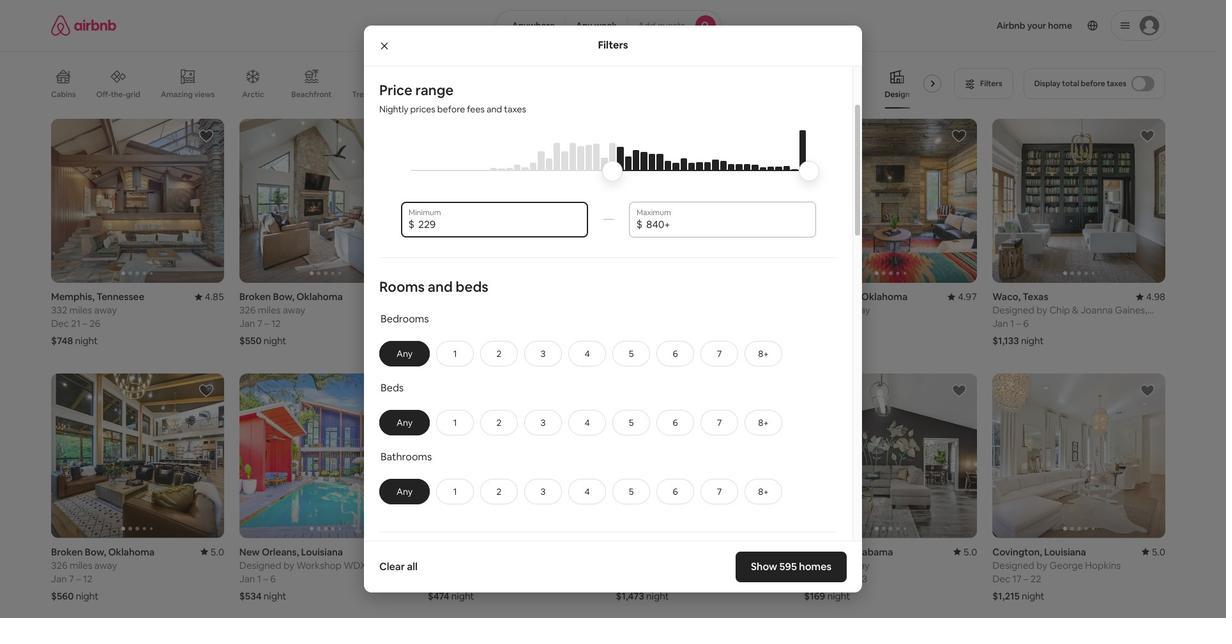 Task type: vqa. For each thing, say whether or not it's contained in the screenshot.
2nd $3,360 from the top
no



Task type: locate. For each thing, give the bounding box(es) containing it.
5 button for beds
[[613, 410, 650, 436]]

1 vertical spatial 1 button
[[436, 410, 474, 436]]

dec down 397
[[804, 573, 822, 585]]

by inside waco, texas designed by chip & joanna gaines, joanna gaines, magnolia network
[[1037, 304, 1048, 316]]

1 horizontal spatial and
[[487, 103, 502, 115]]

1 vertical spatial any element
[[393, 417, 417, 429]]

2 7 button from the top
[[701, 410, 738, 436]]

29
[[824, 573, 835, 585]]

0 horizontal spatial joanna
[[993, 316, 1025, 329]]

3 3 button from the top
[[524, 479, 562, 505]]

designed down waco, at the top
[[993, 304, 1035, 316]]

$169
[[804, 590, 826, 602]]

3 button for beds
[[524, 410, 562, 436]]

12
[[271, 318, 281, 330], [83, 573, 92, 585]]

add to wishlist: broken bow, oklahoma image
[[952, 128, 967, 144], [199, 383, 214, 399]]

any button down add to wishlist: new orleans, louisiana icon on the left bottom of page
[[379, 410, 430, 436]]

amazing
[[161, 89, 193, 99]]

2 vertical spatial 2 button
[[480, 479, 518, 505]]

1 button
[[436, 341, 474, 367], [436, 410, 474, 436], [436, 479, 474, 505]]

5.0 for broken bow, oklahoma 326 miles away jan 7 – 12 $560 night
[[210, 546, 224, 558]]

night down 26
[[75, 335, 98, 347]]

– inside the covington, louisiana designed by george hopkins dec 17 – 22 $1,215 night
[[1024, 573, 1029, 585]]

8+ button for bathrooms
[[745, 479, 783, 505]]

1 vertical spatial 2
[[497, 417, 502, 429]]

away inside the broken bow, oklahoma 326 miles away jan 7 – 12 $560 night
[[94, 559, 117, 571]]

any button down bedrooms
[[379, 341, 430, 367]]

away inside memphis, tennessee 332 miles away dec 21 – 26 $748 night
[[94, 304, 117, 316]]

any for bathrooms
[[397, 486, 413, 497]]

1 any button from the top
[[379, 341, 430, 367]]

night inside the covington, louisiana designed by george hopkins dec 17 – 22 $1,215 night
[[1022, 590, 1045, 602]]

any element down bathrooms
[[393, 486, 417, 497]]

$238
[[616, 335, 638, 347]]

2 for bathrooms
[[497, 486, 502, 497]]

2 vertical spatial 6 button
[[657, 479, 694, 505]]

and
[[487, 103, 502, 115], [428, 278, 453, 296]]

show 595 homes link
[[736, 552, 847, 583]]

texas inside waco, texas designed by chip & joanna gaines, joanna gaines, magnolia network
[[1023, 291, 1049, 303]]

6 button
[[657, 341, 694, 367], [657, 410, 694, 436], [657, 479, 694, 505]]

dec inside the dec 23 – 28 $415 night
[[428, 318, 446, 330]]

6 button for bedrooms
[[657, 341, 694, 367]]

jan up $560
[[51, 573, 67, 585]]

before down mansions
[[437, 103, 465, 115]]

1 horizontal spatial 326
[[239, 304, 256, 316]]

0 horizontal spatial and
[[428, 278, 453, 296]]

broken inside broken bow, oklahoma 326 miles away jan 7 – 12 $550 night
[[239, 291, 271, 303]]

3 5.0 from the left
[[1152, 546, 1166, 558]]

1 8+ from the top
[[758, 348, 769, 360]]

bow, for broken bow, oklahoma 326 miles away jan 7 – 12 $550 night
[[273, 291, 295, 303]]

17
[[1013, 573, 1022, 585]]

2 5.0 from the left
[[964, 546, 977, 558]]

1 5 from the top
[[629, 348, 634, 360]]

0 horizontal spatial 12
[[83, 573, 92, 585]]

7 button for bathrooms
[[701, 479, 738, 505]]

1 button for bathrooms
[[436, 479, 474, 505]]

2 5 from the top
[[629, 417, 634, 429]]

louisiana inside new orleans, louisiana designed by workshop wdxl jan 1 – 6 $534 night
[[301, 546, 343, 558]]

0 vertical spatial 12
[[271, 318, 281, 330]]

1 vertical spatial 8+ element
[[758, 417, 769, 429]]

prices
[[410, 103, 436, 115]]

jan right 29
[[844, 573, 860, 585]]

1 inside new orleans, louisiana designed by workshop wdxl jan 1 – 6 $534 night
[[257, 573, 261, 585]]

miles
[[69, 304, 92, 316], [258, 304, 281, 316], [823, 304, 846, 316], [70, 559, 92, 571], [822, 559, 845, 571]]

1 horizontal spatial texas
[[1023, 291, 1049, 303]]

1 2 button from the top
[[480, 341, 518, 367]]

anywhere
[[512, 20, 555, 31]]

by for waco, texas
[[1037, 304, 1048, 316]]

3 for bedrooms
[[541, 348, 546, 360]]

326 for broken bow, oklahoma 326 miles away jan 7 – 12 $550 night
[[239, 304, 256, 316]]

5.0 out of 5 average rating image for huntsville, alabama 397 miles away dec 29 – jan 3 $169 night
[[954, 546, 977, 558]]

any element down bedrooms
[[393, 348, 417, 360]]

broken up 338
[[804, 291, 836, 303]]

1 horizontal spatial $
[[637, 218, 643, 231]]

1 3 button from the top
[[524, 341, 562, 367]]

night down 22 in the right of the page
[[1022, 590, 1045, 602]]

1 texas from the left
[[481, 291, 506, 303]]

oklahoma for broken bow, oklahoma 326 miles away jan 7 – 12 $560 night
[[108, 546, 155, 558]]

5 for bedrooms
[[629, 348, 634, 360]]

group containing off-the-grid
[[51, 59, 947, 109]]

0 vertical spatial 8+
[[758, 348, 769, 360]]

8+ element for bathrooms
[[758, 486, 769, 497]]

any left week
[[576, 20, 593, 31]]

8+
[[758, 348, 769, 360], [758, 417, 769, 429], [758, 486, 769, 497]]

add to wishlist: covington, louisiana image
[[1140, 383, 1156, 399]]

6 inside new orleans, louisiana designed by workshop wdxl jan 1 – 6 $534 night
[[270, 573, 276, 585]]

taxes
[[1107, 79, 1127, 89], [504, 103, 526, 115]]

by inside the covington, louisiana designed by george hopkins dec 17 – 22 $1,215 night
[[1037, 559, 1048, 571]]

2 button for beds
[[480, 410, 518, 436]]

8+ for beds
[[758, 417, 769, 429]]

5.0 out of 5 average rating image
[[954, 546, 977, 558], [1142, 546, 1166, 558]]

1 for bathrooms
[[453, 486, 457, 497]]

rooms and beds
[[379, 278, 489, 296]]

0 horizontal spatial gaines,
[[1027, 316, 1059, 329]]

1 1 button from the top
[[436, 341, 474, 367]]

2 horizontal spatial broken
[[804, 291, 836, 303]]

away inside huntsville, alabama 397 miles away dec 29 – jan 3 $169 night
[[847, 559, 870, 571]]

mansions
[[415, 89, 449, 100]]

1 horizontal spatial 5.0
[[964, 546, 977, 558]]

any down add to wishlist: new orleans, louisiana icon on the left bottom of page
[[397, 417, 413, 429]]

12 for $550
[[271, 318, 281, 330]]

any for bedrooms
[[397, 348, 413, 360]]

bedrooms
[[381, 312, 429, 326]]

3 8+ button from the top
[[745, 479, 783, 505]]

gaines, left &
[[1027, 316, 1059, 329]]

–
[[83, 318, 87, 330], [265, 318, 269, 330], [461, 318, 465, 330], [1017, 318, 1021, 330], [76, 573, 81, 585], [263, 573, 268, 585], [837, 573, 842, 585], [1024, 573, 1029, 585]]

– inside memphis, tennessee 332 miles away dec 21 – 26 $748 night
[[83, 318, 87, 330]]

broken bow, oklahoma 326 miles away jan 7 – 12 $550 night
[[239, 291, 343, 347]]

bow,
[[273, 291, 295, 303], [838, 291, 860, 303], [85, 546, 106, 558]]

3 button
[[524, 341, 562, 367], [524, 410, 562, 436], [524, 479, 562, 505]]

1 8+ button from the top
[[745, 341, 783, 367]]

2 3 button from the top
[[524, 410, 562, 436]]

joanna right &
[[1081, 304, 1113, 316]]

2 texas from the left
[[1023, 291, 1049, 303]]

0 vertical spatial 1 button
[[436, 341, 474, 367]]

1 horizontal spatial before
[[1081, 79, 1106, 89]]

dec left the "17"
[[993, 573, 1011, 585]]

any week button
[[565, 10, 628, 41]]

oklahoma inside broken bow, oklahoma 338 miles away
[[862, 291, 908, 303]]

5 button for bathrooms
[[613, 479, 650, 505]]

oklahoma for broken bow, oklahoma 326 miles away jan 7 – 12 $550 night
[[297, 291, 343, 303]]

miles up $550
[[258, 304, 281, 316]]

designed inside the covington, louisiana designed by george hopkins dec 17 – 22 $1,215 night
[[993, 559, 1035, 571]]

away for broken bow, oklahoma 326 miles away jan 7 – 12 $560 night
[[94, 559, 117, 571]]

4 button for bedrooms
[[569, 341, 606, 367]]

0 vertical spatial 7 button
[[701, 341, 738, 367]]

7 inside the broken bow, oklahoma 326 miles away jan 7 – 12 $560 night
[[69, 573, 74, 585]]

views
[[194, 89, 215, 99]]

2 vertical spatial any element
[[393, 486, 417, 497]]

326 up $560
[[51, 559, 67, 571]]

2 vertical spatial any button
[[379, 479, 430, 505]]

1 8+ element from the top
[[758, 348, 769, 360]]

miles inside broken bow, oklahoma 326 miles away jan 7 – 12 $550 night
[[258, 304, 281, 316]]

dec left 23
[[428, 318, 446, 330]]

3 8+ element from the top
[[758, 486, 769, 497]]

hopkins
[[1086, 559, 1121, 571]]

2 8+ button from the top
[[745, 410, 783, 436]]

broken inside broken bow, oklahoma 338 miles away
[[804, 291, 836, 303]]

group inside the filters dialog
[[364, 533, 853, 618]]

1 louisiana from the left
[[301, 546, 343, 558]]

covington,
[[993, 546, 1043, 558]]

0 vertical spatial 5
[[629, 348, 634, 360]]

2 button for bathrooms
[[480, 479, 518, 505]]

1 horizontal spatial 5.0 out of 5 average rating image
[[1142, 546, 1166, 558]]

night down 29
[[828, 590, 850, 602]]

broken right 4.85
[[239, 291, 271, 303]]

taxes inside price range nightly prices before fees and taxes
[[504, 103, 526, 115]]

1 vertical spatial 7 button
[[701, 410, 738, 436]]

0 vertical spatial 4
[[585, 348, 590, 360]]

0 vertical spatial 326
[[239, 304, 256, 316]]

night inside the jan 1 – 6 $1,133 night
[[1021, 335, 1044, 347]]

new
[[239, 546, 260, 558]]

guests
[[658, 20, 685, 31]]

gaines, down the 4.98 out of 5 average rating image
[[1115, 304, 1148, 316]]

332
[[51, 304, 67, 316]]

1 inside the jan 1 – 6 $1,133 night
[[1011, 318, 1015, 330]]

2 1 button from the top
[[436, 410, 474, 436]]

2 8+ from the top
[[758, 417, 769, 429]]

dec inside memphis, tennessee 332 miles away dec 21 – 26 $748 night
[[51, 318, 69, 330]]

by down 'orleans,' on the bottom of page
[[284, 559, 294, 571]]

3 any element from the top
[[393, 486, 417, 497]]

any button down bathrooms
[[379, 479, 430, 505]]

1 horizontal spatial oklahoma
[[297, 291, 343, 303]]

2 4 button from the top
[[569, 410, 606, 436]]

jan inside new orleans, louisiana designed by workshop wdxl jan 1 – 6 $534 night
[[239, 573, 255, 585]]

326 up $550
[[239, 304, 256, 316]]

2 vertical spatial 5
[[629, 486, 634, 497]]

338
[[804, 304, 821, 316]]

texas right waco, at the top
[[1023, 291, 1049, 303]]

0 horizontal spatial $
[[409, 218, 415, 231]]

bow, inside broken bow, oklahoma 338 miles away
[[838, 291, 860, 303]]

4
[[585, 348, 590, 360], [585, 417, 590, 429], [585, 486, 590, 497]]

1 vertical spatial 5
[[629, 417, 634, 429]]

2 4 from the top
[[585, 417, 590, 429]]

3 button for bathrooms
[[524, 479, 562, 505]]

4.85 out of 5 average rating image
[[195, 291, 224, 303]]

arctic
[[242, 89, 264, 100]]

2 5 button from the top
[[613, 410, 650, 436]]

oklahoma inside broken bow, oklahoma 326 miles away jan 7 – 12 $550 night
[[297, 291, 343, 303]]

2 horizontal spatial 5.0
[[1152, 546, 1166, 558]]

bow, inside broken bow, oklahoma 326 miles away jan 7 – 12 $550 night
[[273, 291, 295, 303]]

2
[[497, 348, 502, 360], [497, 417, 502, 429], [497, 486, 502, 497]]

group
[[51, 59, 947, 109], [51, 119, 224, 283], [239, 119, 412, 283], [428, 119, 601, 283], [616, 119, 789, 283], [804, 119, 1150, 283], [993, 119, 1166, 283], [51, 374, 224, 538], [239, 374, 412, 538], [428, 374, 601, 538], [616, 374, 789, 538], [804, 374, 977, 538], [993, 374, 1166, 538], [364, 533, 853, 618]]

2 vertical spatial 8+ button
[[745, 479, 783, 505]]

3 4 from the top
[[585, 486, 590, 497]]

595
[[780, 560, 797, 574]]

0 horizontal spatial louisiana
[[301, 546, 343, 558]]

any
[[576, 20, 593, 31], [397, 348, 413, 360], [397, 417, 413, 429], [397, 486, 413, 497]]

$
[[409, 218, 415, 231], [637, 218, 643, 231]]

any element down add to wishlist: new orleans, louisiana icon on the left bottom of page
[[393, 417, 417, 429]]

jan
[[239, 318, 255, 330], [993, 318, 1008, 330], [51, 573, 67, 585], [239, 573, 255, 585], [844, 573, 860, 585]]

0 vertical spatial taxes
[[1107, 79, 1127, 89]]

0 vertical spatial any element
[[393, 348, 417, 360]]

huntsville, alabama 397 miles away dec 29 – jan 3 $169 night
[[804, 546, 893, 602]]

2 for beds
[[497, 417, 502, 429]]

broken for broken bow, oklahoma 338 miles away
[[804, 291, 836, 303]]

3 any button from the top
[[379, 479, 430, 505]]

designed for covington,
[[993, 559, 1035, 571]]

0 horizontal spatial taxes
[[504, 103, 526, 115]]

3 2 from the top
[[497, 486, 502, 497]]

6 for bathrooms
[[673, 486, 678, 497]]

1 5 button from the top
[[613, 341, 650, 367]]

week
[[595, 20, 617, 31]]

2 2 from the top
[[497, 417, 502, 429]]

1 horizontal spatial 12
[[271, 318, 281, 330]]

5 button for bedrooms
[[613, 341, 650, 367]]

0 horizontal spatial broken
[[51, 546, 83, 558]]

any element for bedrooms
[[393, 348, 417, 360]]

326
[[239, 304, 256, 316], [51, 559, 67, 571]]

1 for beds
[[453, 417, 457, 429]]

$748
[[51, 335, 73, 347]]

$534
[[239, 590, 262, 602]]

by left chip
[[1037, 304, 1048, 316]]

design
[[885, 89, 910, 100]]

3 5 from the top
[[629, 486, 634, 497]]

2 any element from the top
[[393, 417, 417, 429]]

3 1 button from the top
[[436, 479, 474, 505]]

7 button
[[701, 341, 738, 367], [701, 410, 738, 436], [701, 479, 738, 505]]

jan up $534
[[239, 573, 255, 585]]

beds
[[381, 381, 404, 395]]

bathrooms
[[381, 450, 432, 464]]

1 7 button from the top
[[701, 341, 738, 367]]

1 any element from the top
[[393, 348, 417, 360]]

joanna up $1,133
[[993, 316, 1025, 329]]

beachfront
[[291, 89, 332, 100]]

12 inside the broken bow, oklahoma 326 miles away jan 7 – 12 $560 night
[[83, 573, 92, 585]]

2 vertical spatial 4
[[585, 486, 590, 497]]

miles up 21
[[69, 304, 92, 316]]

6 for bedrooms
[[673, 348, 678, 360]]

2 vertical spatial 4 button
[[569, 479, 606, 505]]

night right $1,473
[[646, 590, 669, 602]]

grid
[[126, 89, 140, 99]]

2 6 button from the top
[[657, 410, 694, 436]]

broken for broken bow, oklahoma 326 miles away jan 7 – 12 $560 night
[[51, 546, 83, 558]]

any button for bedrooms
[[379, 341, 430, 367]]

3 inside huntsville, alabama 397 miles away dec 29 – jan 3 $169 night
[[862, 573, 868, 585]]

jan inside huntsville, alabama 397 miles away dec 29 – jan 3 $169 night
[[844, 573, 860, 585]]

miles right 338
[[823, 304, 846, 316]]

$ text field
[[418, 218, 580, 231], [646, 218, 808, 231]]

miles inside the broken bow, oklahoma 326 miles away jan 7 – 12 $560 night
[[70, 559, 92, 571]]

8+ button for bedrooms
[[745, 341, 783, 367]]

7 for bedrooms
[[717, 348, 722, 360]]

&
[[1072, 304, 1079, 316]]

1 vertical spatial before
[[437, 103, 465, 115]]

designed for waco,
[[993, 304, 1035, 316]]

show 595 homes
[[751, 560, 832, 574]]

1 vertical spatial any button
[[379, 410, 430, 436]]

miles up 29
[[822, 559, 845, 571]]

2 8+ element from the top
[[758, 417, 769, 429]]

treehouses
[[352, 89, 394, 100]]

2 vertical spatial 2
[[497, 486, 502, 497]]

broken inside the broken bow, oklahoma 326 miles away jan 7 – 12 $560 night
[[51, 546, 83, 558]]

326 inside the broken bow, oklahoma 326 miles away jan 7 – 12 $560 night
[[51, 559, 67, 571]]

night down 23
[[450, 335, 473, 347]]

5 button
[[613, 341, 650, 367], [613, 410, 650, 436], [613, 479, 650, 505]]

1 vertical spatial 2 button
[[480, 410, 518, 436]]

– inside broken bow, oklahoma 326 miles away jan 7 – 12 $550 night
[[265, 318, 269, 330]]

any for beds
[[397, 417, 413, 429]]

nightly
[[379, 103, 409, 115]]

dec inside huntsville, alabama 397 miles away dec 29 – jan 3 $169 night
[[804, 573, 822, 585]]

0 horizontal spatial 5.0
[[210, 546, 224, 558]]

away inside broken bow, oklahoma 338 miles away
[[848, 304, 870, 316]]

6 for beds
[[673, 417, 678, 429]]

2 vertical spatial 5 button
[[613, 479, 650, 505]]

0 vertical spatial 4 button
[[569, 341, 606, 367]]

8+ element
[[758, 348, 769, 360], [758, 417, 769, 429], [758, 486, 769, 497]]

texas for waco,
[[1023, 291, 1049, 303]]

0 vertical spatial 8+ button
[[745, 341, 783, 367]]

orleans,
[[262, 546, 299, 558]]

0 vertical spatial 6 button
[[657, 341, 694, 367]]

2 louisiana from the left
[[1045, 546, 1087, 558]]

3 6 button from the top
[[657, 479, 694, 505]]

any down bathrooms
[[397, 486, 413, 497]]

designed down new
[[239, 559, 281, 571]]

1 vertical spatial taxes
[[504, 103, 526, 115]]

0 vertical spatial any button
[[379, 341, 430, 367]]

dec down 332
[[51, 318, 69, 330]]

0 vertical spatial 2 button
[[480, 341, 518, 367]]

1 vertical spatial 3 button
[[524, 410, 562, 436]]

1 2 from the top
[[497, 348, 502, 360]]

5 for bathrooms
[[629, 486, 634, 497]]

night right '$474'
[[451, 590, 474, 602]]

any element
[[393, 348, 417, 360], [393, 417, 417, 429], [393, 486, 417, 497]]

miles inside broken bow, oklahoma 338 miles away
[[823, 304, 846, 316]]

and right fees
[[487, 103, 502, 115]]

3 2 button from the top
[[480, 479, 518, 505]]

$1,473 night
[[616, 590, 669, 602]]

designed inside waco, texas designed by chip & joanna gaines, joanna gaines, magnolia network
[[993, 304, 1035, 316]]

3 4 button from the top
[[569, 479, 606, 505]]

1 horizontal spatial louisiana
[[1045, 546, 1087, 558]]

night
[[75, 335, 98, 347], [264, 335, 286, 347], [640, 335, 663, 347], [450, 335, 473, 347], [1021, 335, 1044, 347], [76, 590, 99, 602], [264, 590, 286, 602], [646, 590, 669, 602], [828, 590, 850, 602], [451, 590, 474, 602], [1022, 590, 1045, 602]]

miles up $560
[[70, 559, 92, 571]]

designed
[[993, 304, 1035, 316], [239, 559, 281, 571], [993, 559, 1035, 571]]

taxes right "total" on the top of the page
[[1107, 79, 1127, 89]]

2 vertical spatial 8+ element
[[758, 486, 769, 497]]

0 horizontal spatial texas
[[481, 291, 506, 303]]

2 vertical spatial 8+
[[758, 486, 769, 497]]

2 vertical spatial 1 button
[[436, 479, 474, 505]]

2 2 button from the top
[[480, 410, 518, 436]]

1 horizontal spatial bow,
[[273, 291, 295, 303]]

miles inside huntsville, alabama 397 miles away dec 29 – jan 3 $169 night
[[822, 559, 845, 571]]

1 4 button from the top
[[569, 341, 606, 367]]

0 horizontal spatial oklahoma
[[108, 546, 155, 558]]

2 horizontal spatial oklahoma
[[862, 291, 908, 303]]

any down bedrooms
[[397, 348, 413, 360]]

2 5.0 out of 5 average rating image from the left
[[1142, 546, 1166, 558]]

3 7 button from the top
[[701, 479, 738, 505]]

23
[[448, 318, 459, 330]]

7 for bathrooms
[[717, 486, 722, 497]]

before right "total" on the top of the page
[[1081, 79, 1106, 89]]

None search field
[[496, 10, 721, 41]]

1 horizontal spatial broken
[[239, 291, 271, 303]]

by
[[1037, 304, 1048, 316], [284, 559, 294, 571], [1037, 559, 1048, 571]]

1 6 button from the top
[[657, 341, 694, 367]]

0 vertical spatial 8+ element
[[758, 348, 769, 360]]

louisiana up workshop
[[301, 546, 343, 558]]

48% of stays are available in the price range you selected. image
[[411, 130, 806, 207]]

dec
[[51, 318, 69, 330], [428, 318, 446, 330], [804, 573, 822, 585], [993, 573, 1011, 585]]

0 vertical spatial and
[[487, 103, 502, 115]]

memphis, tennessee 332 miles away dec 21 – 26 $748 night
[[51, 291, 144, 347]]

0 horizontal spatial bow,
[[85, 546, 106, 558]]

1 horizontal spatial $ text field
[[646, 218, 808, 231]]

0 horizontal spatial 326
[[51, 559, 67, 571]]

7
[[257, 318, 262, 330], [717, 348, 722, 360], [717, 417, 722, 429], [717, 486, 722, 497], [69, 573, 74, 585]]

jan up $550
[[239, 318, 255, 330]]

night right $550
[[264, 335, 286, 347]]

night right $1,133
[[1021, 335, 1044, 347]]

2 vertical spatial 3 button
[[524, 479, 562, 505]]

texas right gainesville,
[[481, 291, 506, 303]]

oklahoma inside the broken bow, oklahoma 326 miles away jan 7 – 12 $560 night
[[108, 546, 155, 558]]

network
[[1103, 316, 1141, 329]]

night inside new orleans, louisiana designed by workshop wdxl jan 1 – 6 $534 night
[[264, 590, 286, 602]]

1 vertical spatial 4 button
[[569, 410, 606, 436]]

night right $534
[[264, 590, 286, 602]]

away inside broken bow, oklahoma 326 miles away jan 7 – 12 $550 night
[[283, 304, 305, 316]]

and left 'beds'
[[428, 278, 453, 296]]

5.0 for covington, louisiana designed by george hopkins dec 17 – 22 $1,215 night
[[1152, 546, 1166, 558]]

5 for beds
[[629, 417, 634, 429]]

3 8+ from the top
[[758, 486, 769, 497]]

by up 22 in the right of the page
[[1037, 559, 1048, 571]]

1 vertical spatial 8+ button
[[745, 410, 783, 436]]

4.98 out of 5 average rating image
[[1136, 291, 1166, 303]]

4.97
[[958, 291, 977, 303]]

6 inside the jan 1 – 6 $1,133 night
[[1024, 318, 1029, 330]]

1 vertical spatial 6 button
[[657, 410, 694, 436]]

any element for bathrooms
[[393, 486, 417, 497]]

326 inside broken bow, oklahoma 326 miles away jan 7 – 12 $550 night
[[239, 304, 256, 316]]

4 button for bathrooms
[[569, 479, 606, 505]]

before inside price range nightly prices before fees and taxes
[[437, 103, 465, 115]]

1 5.0 from the left
[[210, 546, 224, 558]]

4 button for beds
[[569, 410, 606, 436]]

1 vertical spatial 12
[[83, 573, 92, 585]]

$415
[[428, 335, 448, 347]]

bow, inside the broken bow, oklahoma 326 miles away jan 7 – 12 $560 night
[[85, 546, 106, 558]]

broken up $560
[[51, 546, 83, 558]]

0 vertical spatial 5 button
[[613, 341, 650, 367]]

miles for broken bow, oklahoma 326 miles away jan 7 – 12 $560 night
[[70, 559, 92, 571]]

0 horizontal spatial before
[[437, 103, 465, 115]]

0 vertical spatial 2
[[497, 348, 502, 360]]

taxes right fees
[[504, 103, 526, 115]]

2 vertical spatial 7 button
[[701, 479, 738, 505]]

cabins
[[51, 89, 76, 100]]

night inside broken bow, oklahoma 326 miles away jan 7 – 12 $550 night
[[264, 335, 286, 347]]

4 for bathrooms
[[585, 486, 590, 497]]

0 vertical spatial add to wishlist: broken bow, oklahoma image
[[952, 128, 967, 144]]

1 horizontal spatial add to wishlist: broken bow, oklahoma image
[[952, 128, 967, 144]]

1 vertical spatial 8+
[[758, 417, 769, 429]]

12 inside broken bow, oklahoma 326 miles away jan 7 – 12 $550 night
[[271, 318, 281, 330]]

jan up $1,133
[[993, 318, 1008, 330]]

night right $560
[[76, 590, 99, 602]]

louisiana up george
[[1045, 546, 1087, 558]]

2 any button from the top
[[379, 410, 430, 436]]

0 vertical spatial 3 button
[[524, 341, 562, 367]]

1 4 from the top
[[585, 348, 590, 360]]

1 vertical spatial 5 button
[[613, 410, 650, 436]]

1 vertical spatial add to wishlist: broken bow, oklahoma image
[[199, 383, 214, 399]]

oklahoma
[[297, 291, 343, 303], [862, 291, 908, 303], [108, 546, 155, 558]]

filters dialog
[[364, 26, 862, 618]]

7 button for beds
[[701, 410, 738, 436]]

1 vertical spatial 326
[[51, 559, 67, 571]]

1 vertical spatial 4
[[585, 417, 590, 429]]

designed up the "17"
[[993, 559, 1035, 571]]

0 horizontal spatial $ text field
[[418, 218, 580, 231]]

0 horizontal spatial 5.0 out of 5 average rating image
[[954, 546, 977, 558]]

1 5.0 out of 5 average rating image from the left
[[954, 546, 977, 558]]

away for broken bow, oklahoma 338 miles away
[[848, 304, 870, 316]]

add to wishlist: memphis, tennessee image
[[199, 128, 214, 144]]

2 horizontal spatial bow,
[[838, 291, 860, 303]]

3 5 button from the top
[[613, 479, 650, 505]]

add to wishlist: new orleans, louisiana image
[[387, 383, 402, 399]]

8+ element for beds
[[758, 417, 769, 429]]

0 horizontal spatial add to wishlist: broken bow, oklahoma image
[[199, 383, 214, 399]]

1 $ from the left
[[409, 218, 415, 231]]



Task type: describe. For each thing, give the bounding box(es) containing it.
add to wishlist: gainesville, texas image
[[575, 128, 591, 144]]

rooms
[[379, 278, 425, 296]]

jan inside broken bow, oklahoma 326 miles away jan 7 – 12 $550 night
[[239, 318, 255, 330]]

louisiana inside the covington, louisiana designed by george hopkins dec 17 – 22 $1,215 night
[[1045, 546, 1087, 558]]

1 horizontal spatial gaines,
[[1115, 304, 1148, 316]]

broken bow, oklahoma 326 miles away jan 7 – 12 $560 night
[[51, 546, 155, 602]]

miles for broken bow, oklahoma 338 miles away
[[823, 304, 846, 316]]

workshop
[[296, 559, 342, 571]]

1 vertical spatial and
[[428, 278, 453, 296]]

4 for bedrooms
[[585, 348, 590, 360]]

add to wishlist: huntsville, alabama image
[[952, 383, 967, 399]]

miles for broken bow, oklahoma 326 miles away jan 7 – 12 $550 night
[[258, 304, 281, 316]]

price range nightly prices before fees and taxes
[[379, 81, 526, 115]]

1 horizontal spatial taxes
[[1107, 79, 1127, 89]]

4.98
[[1146, 291, 1166, 303]]

by for covington, louisiana
[[1037, 559, 1048, 571]]

tropical
[[827, 89, 856, 100]]

gainesville,
[[428, 291, 479, 303]]

oklahoma for broken bow, oklahoma 338 miles away
[[862, 291, 908, 303]]

5.0 for huntsville, alabama 397 miles away dec 29 – jan 3 $169 night
[[964, 546, 977, 558]]

jan inside the broken bow, oklahoma 326 miles away jan 7 – 12 $560 night
[[51, 573, 67, 585]]

– inside the dec 23 – 28 $415 night
[[461, 318, 465, 330]]

homes
[[799, 560, 832, 574]]

– inside new orleans, louisiana designed by workshop wdxl jan 1 – 6 $534 night
[[263, 573, 268, 585]]

26
[[89, 318, 100, 330]]

$1,133
[[993, 335, 1019, 347]]

by inside new orleans, louisiana designed by workshop wdxl jan 1 – 6 $534 night
[[284, 559, 294, 571]]

clear all
[[379, 560, 418, 574]]

any inside any week button
[[576, 20, 593, 31]]

alabama
[[853, 546, 893, 558]]

3 for bathrooms
[[541, 486, 546, 497]]

6 button for bathrooms
[[657, 479, 694, 505]]

filters
[[598, 39, 628, 52]]

1 horizontal spatial joanna
[[1081, 304, 1113, 316]]

8+ button for beds
[[745, 410, 783, 436]]

2 $ from the left
[[637, 218, 643, 231]]

fees
[[467, 103, 485, 115]]

away for broken bow, oklahoma 326 miles away jan 7 – 12 $550 night
[[283, 304, 305, 316]]

off-the-grid
[[96, 89, 140, 99]]

dec 23 – 28 $415 night
[[428, 318, 479, 347]]

– inside the jan 1 – 6 $1,133 night
[[1017, 318, 1021, 330]]

$1,215
[[993, 590, 1020, 602]]

$238 night
[[616, 335, 663, 347]]

5.0 out of 5 average rating image for covington, louisiana designed by george hopkins dec 17 – 22 $1,215 night
[[1142, 546, 1166, 558]]

jan 1 – 6 $1,133 night
[[993, 318, 1044, 347]]

7 for beds
[[717, 417, 722, 429]]

night inside the broken bow, oklahoma 326 miles away jan 7 – 12 $560 night
[[76, 590, 99, 602]]

1 for bedrooms
[[453, 348, 457, 360]]

add guests
[[638, 20, 685, 31]]

memphis,
[[51, 291, 95, 303]]

wdxl
[[344, 559, 371, 571]]

any button for beds
[[379, 410, 430, 436]]

2 for bedrooms
[[497, 348, 502, 360]]

tennessee
[[97, 291, 144, 303]]

$1,473
[[616, 590, 644, 602]]

show
[[751, 560, 777, 574]]

off-
[[96, 89, 111, 99]]

price
[[379, 81, 413, 99]]

21
[[71, 318, 80, 330]]

all
[[407, 560, 418, 574]]

broken bow, oklahoma 338 miles away
[[804, 291, 908, 316]]

4 for beds
[[585, 417, 590, 429]]

326 for broken bow, oklahoma 326 miles away jan 7 – 12 $560 night
[[51, 559, 67, 571]]

add to wishlist: broken bow, oklahoma image for 4.97
[[952, 128, 967, 144]]

broken for broken bow, oklahoma 326 miles away jan 7 – 12 $550 night
[[239, 291, 271, 303]]

22
[[1031, 573, 1042, 585]]

add guests button
[[627, 10, 721, 41]]

any week
[[576, 20, 617, 31]]

any element for beds
[[393, 417, 417, 429]]

4.93
[[393, 291, 412, 303]]

2 button for bedrooms
[[480, 341, 518, 367]]

8+ for bathrooms
[[758, 486, 769, 497]]

1 button for beds
[[436, 410, 474, 436]]

add
[[638, 20, 656, 31]]

new orleans, louisiana designed by workshop wdxl jan 1 – 6 $534 night
[[239, 546, 371, 602]]

range
[[415, 81, 454, 99]]

add to wishlist: waco, texas image
[[1140, 128, 1156, 144]]

bow, for broken bow, oklahoma 338 miles away
[[838, 291, 860, 303]]

4.97 out of 5 average rating image
[[948, 291, 977, 303]]

beds
[[456, 278, 489, 296]]

none search field containing anywhere
[[496, 10, 721, 41]]

$474
[[428, 590, 449, 602]]

any button for bathrooms
[[379, 479, 430, 505]]

night inside memphis, tennessee 332 miles away dec 21 – 26 $748 night
[[75, 335, 98, 347]]

texas for gainesville,
[[481, 291, 506, 303]]

4.93 out of 5 average rating image
[[383, 291, 412, 303]]

28
[[468, 318, 479, 330]]

dec inside the covington, louisiana designed by george hopkins dec 17 – 22 $1,215 night
[[993, 573, 1011, 585]]

1 button for bedrooms
[[436, 341, 474, 367]]

night inside the dec 23 – 28 $415 night
[[450, 335, 473, 347]]

397
[[804, 559, 820, 571]]

and inside price range nightly prices before fees and taxes
[[487, 103, 502, 115]]

night inside huntsville, alabama 397 miles away dec 29 – jan 3 $169 night
[[828, 590, 850, 602]]

4.85
[[205, 291, 224, 303]]

add to wishlist: broken bow, oklahoma image for 5.0
[[199, 383, 214, 399]]

clear all button
[[373, 554, 424, 580]]

6 button for beds
[[657, 410, 694, 436]]

display
[[1035, 79, 1061, 89]]

jan inside the jan 1 – 6 $1,133 night
[[993, 318, 1008, 330]]

chip
[[1050, 304, 1070, 316]]

clear
[[379, 560, 405, 574]]

0 vertical spatial before
[[1081, 79, 1106, 89]]

– inside huntsville, alabama 397 miles away dec 29 – jan 3 $169 night
[[837, 573, 842, 585]]

3 for beds
[[541, 417, 546, 429]]

designed inside new orleans, louisiana designed by workshop wdxl jan 1 – 6 $534 night
[[239, 559, 281, 571]]

anywhere button
[[496, 10, 566, 41]]

miles inside memphis, tennessee 332 miles away dec 21 – 26 $748 night
[[69, 304, 92, 316]]

7 button for bedrooms
[[701, 341, 738, 367]]

profile element
[[736, 0, 1166, 51]]

1 $ text field from the left
[[418, 218, 580, 231]]

$560
[[51, 590, 74, 602]]

bow, for broken bow, oklahoma 326 miles away jan 7 – 12 $560 night
[[85, 546, 106, 558]]

night right '$238'
[[640, 335, 663, 347]]

gainesville, texas
[[428, 291, 506, 303]]

$550
[[239, 335, 262, 347]]

george
[[1050, 559, 1083, 571]]

covington, louisiana designed by george hopkins dec 17 – 22 $1,215 night
[[993, 546, 1121, 602]]

5.0 out of 5 average rating image
[[200, 546, 224, 558]]

12 for $560
[[83, 573, 92, 585]]

waco,
[[993, 291, 1021, 303]]

amazing views
[[161, 89, 215, 99]]

8+ for bedrooms
[[758, 348, 769, 360]]

2 $ text field from the left
[[646, 218, 808, 231]]

the-
[[111, 89, 126, 99]]

waco, texas designed by chip & joanna gaines, joanna gaines, magnolia network
[[993, 291, 1148, 329]]

display total before taxes
[[1035, 79, 1127, 89]]

magnolia
[[1062, 316, 1101, 329]]

8+ element for bedrooms
[[758, 348, 769, 360]]

7 inside broken bow, oklahoma 326 miles away jan 7 – 12 $550 night
[[257, 318, 262, 330]]

$474 night
[[428, 590, 474, 602]]

– inside the broken bow, oklahoma 326 miles away jan 7 – 12 $560 night
[[76, 573, 81, 585]]

3 button for bedrooms
[[524, 341, 562, 367]]

total
[[1062, 79, 1080, 89]]



